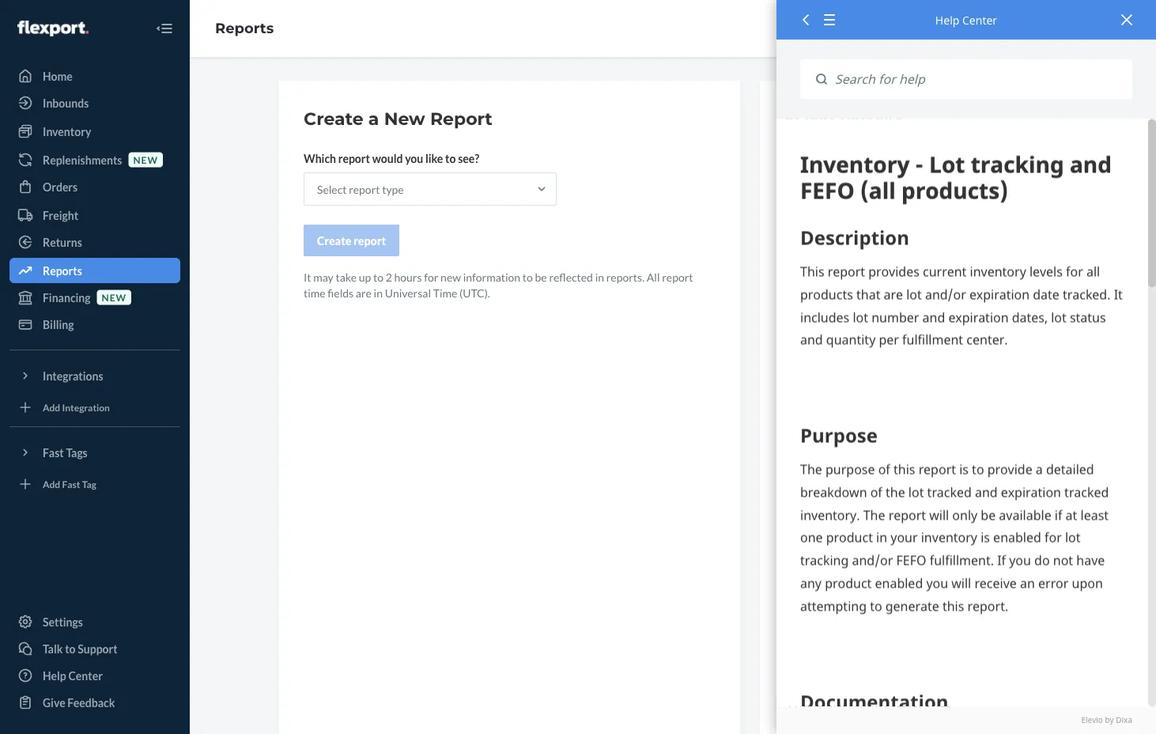Task type: locate. For each thing, give the bounding box(es) containing it.
center down "talk to support"
[[68, 669, 103, 682]]

0 vertical spatial for
[[424, 270, 439, 284]]

reserve
[[880, 589, 920, 602]]

in inside button
[[872, 553, 881, 567]]

to right talk
[[65, 642, 76, 655]]

0 vertical spatial and
[[837, 150, 855, 163]]

- for inventory - levels today
[[838, 431, 842, 444]]

0 vertical spatial lot
[[844, 466, 859, 480]]

- for claims - claims submitted
[[823, 253, 827, 266]]

center up search search box
[[963, 12, 998, 27]]

reconciliation
[[891, 288, 960, 302], [885, 324, 954, 337]]

for up time
[[424, 270, 439, 284]]

1 vertical spatial fast
[[62, 478, 80, 490]]

1 horizontal spatial help center
[[936, 12, 998, 27]]

type
[[382, 182, 404, 196]]

0 vertical spatial tracking
[[862, 466, 901, 480]]

create report
[[317, 234, 386, 247]]

add fast tag
[[43, 478, 96, 490]]

introduction to reporting button
[[785, 171, 1043, 206]]

1 vertical spatial lot
[[844, 502, 859, 515]]

1 vertical spatial center
[[863, 134, 897, 148]]

2 horizontal spatial center
[[963, 12, 998, 27]]

add
[[43, 401, 60, 413], [43, 478, 60, 490]]

inbounds for inbounds - inventory reconciliation
[[788, 288, 833, 302]]

help up give
[[43, 669, 66, 682]]

tags
[[66, 446, 88, 459]]

financing
[[43, 291, 91, 304]]

(utc).
[[460, 286, 490, 299]]

0 vertical spatial add
[[43, 401, 60, 413]]

in left long
[[872, 553, 881, 567]]

fast tags
[[43, 446, 88, 459]]

inbounds inside inbounds - monthly reconciliation button
[[788, 324, 833, 337]]

glossary
[[840, 108, 904, 125]]

fefo
[[923, 466, 951, 480], [923, 502, 951, 515]]

billing inside button
[[788, 217, 819, 231]]

inbounds left monthly at the top right of page
[[788, 324, 833, 337]]

dixa
[[1116, 715, 1133, 726]]

add fast tag link
[[9, 472, 180, 497]]

1 vertical spatial inbounds
[[788, 288, 833, 302]]

inventory details - reserve storage
[[788, 589, 959, 602]]

2 vertical spatial in
[[872, 553, 881, 567]]

1 horizontal spatial a
[[968, 134, 973, 148]]

report down reporting
[[865, 217, 898, 231]]

report for create a new report
[[430, 108, 493, 129]]

report up the 'these'
[[785, 108, 836, 125]]

fefo left (single
[[923, 502, 951, 515]]

0 horizontal spatial help center
[[43, 669, 103, 682]]

help center link
[[9, 663, 180, 688]]

inventory left the levels
[[788, 431, 836, 444]]

and inside inventory - lot tracking and fefo (single product)
[[903, 502, 921, 515]]

to inside "button"
[[65, 642, 76, 655]]

fast
[[43, 446, 64, 459], [62, 478, 80, 490]]

(single
[[953, 502, 985, 515]]

1 vertical spatial billing
[[43, 318, 74, 331]]

1 horizontal spatial for
[[909, 696, 923, 709]]

lot down inventory - levels today
[[844, 466, 859, 480]]

- inside inventory - lot tracking and fefo (single product)
[[838, 502, 842, 515]]

create up may
[[317, 234, 352, 247]]

may
[[313, 270, 334, 284]]

storage right "reserve"
[[922, 589, 959, 602]]

to left reporting
[[852, 182, 862, 195]]

new up billing link
[[102, 291, 127, 303]]

feedback
[[68, 696, 115, 709]]

tracking inside inventory - lot tracking and fefo (single product)
[[862, 502, 901, 515]]

are
[[356, 286, 372, 299]]

and for inventory - lot tracking and fefo (all products)
[[903, 466, 921, 480]]

0 horizontal spatial claims
[[788, 253, 821, 266]]

to inside visit these help center articles to get a description of the report and column details.
[[937, 134, 948, 148]]

for inside button
[[909, 696, 923, 709]]

submitted
[[864, 253, 914, 266]]

report up "see?"
[[430, 108, 493, 129]]

by
[[1106, 715, 1114, 726]]

new
[[384, 108, 425, 129]]

report right all
[[662, 270, 693, 284]]

in
[[595, 270, 604, 284], [374, 286, 383, 299], [872, 553, 881, 567]]

0 vertical spatial reports
[[215, 19, 274, 37]]

1 vertical spatial a
[[968, 134, 973, 148]]

2 horizontal spatial help
[[936, 12, 960, 27]]

report inside it may take up to 2 hours for new information to be reflected in reports. all report time fields are in universal time (utc).
[[662, 270, 693, 284]]

reflected
[[549, 270, 593, 284]]

report
[[785, 108, 836, 125], [430, 108, 493, 129], [865, 217, 898, 231]]

claims - claims submitted button
[[785, 242, 1043, 278]]

- left monthly at the top right of page
[[836, 324, 839, 337]]

- down claims - claims submitted
[[836, 288, 839, 302]]

inbounds inside inbounds link
[[43, 96, 89, 110]]

integrations
[[43, 369, 103, 383]]

pricing
[[788, 696, 822, 709]]

inbounds inside inbounds - inventory reconciliation button
[[788, 288, 833, 302]]

fefo left (all
[[923, 466, 951, 480]]

elevio
[[1082, 715, 1104, 726]]

1 vertical spatial and
[[903, 466, 921, 480]]

help center
[[936, 12, 998, 27], [43, 669, 103, 682]]

in right are
[[374, 286, 383, 299]]

new up time
[[441, 270, 461, 284]]

1 vertical spatial in
[[374, 286, 383, 299]]

1 vertical spatial tracking
[[862, 502, 901, 515]]

inventory for inventory details - reserve storage
[[788, 589, 836, 602]]

report left type
[[349, 182, 380, 196]]

inventory up product)
[[788, 502, 836, 515]]

claims down billing - credits report
[[788, 253, 821, 266]]

2 add from the top
[[43, 478, 60, 490]]

0 vertical spatial create
[[304, 108, 364, 129]]

to left 2
[[373, 270, 384, 284]]

report up up
[[354, 234, 386, 247]]

1 vertical spatial help center
[[43, 669, 103, 682]]

- for inventory - lot tracking and fefo (single product)
[[838, 502, 842, 515]]

inventory inside "inventory - units in long term storage" button
[[788, 553, 836, 567]]

0 vertical spatial inbounds
[[43, 96, 89, 110]]

returns link
[[9, 229, 180, 255]]

inbounds
[[43, 96, 89, 110], [788, 288, 833, 302], [788, 324, 833, 337]]

2 horizontal spatial in
[[872, 553, 881, 567]]

visit
[[785, 134, 807, 148]]

billing link
[[9, 312, 180, 337]]

introduction
[[788, 182, 849, 195]]

0 horizontal spatial for
[[424, 270, 439, 284]]

create for create a new report
[[304, 108, 364, 129]]

help
[[936, 12, 960, 27], [838, 134, 861, 148], [43, 669, 66, 682]]

1 vertical spatial create
[[317, 234, 352, 247]]

and inside button
[[903, 466, 921, 480]]

lot up units
[[844, 502, 859, 515]]

- left units
[[838, 553, 842, 567]]

0 horizontal spatial new
[[102, 291, 127, 303]]

the
[[785, 150, 801, 163]]

help center up give feedback
[[43, 669, 103, 682]]

inventory details - reserve storage button
[[785, 578, 1043, 614]]

tracking down inventory - lot tracking and fefo (all products)
[[862, 502, 901, 515]]

0 horizontal spatial reports
[[43, 264, 82, 277]]

0 vertical spatial storage
[[935, 553, 973, 567]]

1 add from the top
[[43, 401, 60, 413]]

1 fefo from the top
[[923, 466, 951, 480]]

1 horizontal spatial in
[[595, 270, 604, 284]]

0 vertical spatial new
[[133, 154, 158, 165]]

create inside button
[[317, 234, 352, 247]]

term
[[909, 553, 933, 567]]

and
[[837, 150, 855, 163], [903, 466, 921, 480], [903, 502, 921, 515]]

0 horizontal spatial report
[[430, 108, 493, 129]]

description
[[975, 134, 1030, 148]]

lot
[[844, 466, 859, 480], [844, 502, 859, 515]]

it may take up to 2 hours for new information to be reflected in reports. all report time fields are in universal time (utc).
[[304, 270, 693, 299]]

add left integration
[[43, 401, 60, 413]]

pricing - fulfillment fees for skus
[[788, 696, 952, 709]]

billing - credits report button
[[785, 206, 1043, 242]]

introduction to reporting
[[788, 182, 912, 195]]

1 horizontal spatial claims
[[829, 253, 862, 266]]

fast left tag
[[62, 478, 80, 490]]

claims down credits
[[829, 253, 862, 266]]

inventory inside inventory link
[[43, 125, 91, 138]]

and down inventory - lot tracking and fefo (all products) button in the bottom of the page
[[903, 502, 921, 515]]

to right like
[[445, 151, 456, 165]]

tracking for (all
[[862, 466, 901, 480]]

- left credits
[[821, 217, 825, 231]]

1 vertical spatial reconciliation
[[885, 324, 954, 337]]

0 vertical spatial fast
[[43, 446, 64, 459]]

1 horizontal spatial center
[[863, 134, 897, 148]]

report for which report would you like to see?
[[338, 151, 370, 165]]

1 vertical spatial fefo
[[923, 502, 951, 515]]

which report would you like to see?
[[304, 151, 480, 165]]

billing down "financing"
[[43, 318, 74, 331]]

- right pricing
[[824, 696, 828, 709]]

billing for billing - credits report
[[788, 217, 819, 231]]

1 vertical spatial help
[[838, 134, 861, 148]]

of
[[1032, 134, 1042, 148]]

2 claims from the left
[[829, 253, 862, 266]]

inventory inside inventory - lot tracking and fefo (single product)
[[788, 502, 836, 515]]

for right fees
[[909, 696, 923, 709]]

reconciliation down claims - claims submitted button
[[891, 288, 960, 302]]

inbounds down home
[[43, 96, 89, 110]]

orders
[[43, 180, 78, 193]]

tracking down "today"
[[862, 466, 901, 480]]

inventory for inventory
[[43, 125, 91, 138]]

report inside button
[[865, 217, 898, 231]]

0 vertical spatial reports link
[[215, 19, 274, 37]]

see?
[[458, 151, 480, 165]]

center up column
[[863, 134, 897, 148]]

2 lot from the top
[[844, 502, 859, 515]]

and down inventory - levels today "button"
[[903, 466, 921, 480]]

- inside 'button'
[[874, 589, 878, 602]]

reconciliation down inbounds - inventory reconciliation button
[[885, 324, 954, 337]]

- inside "button"
[[838, 431, 842, 444]]

report up select report type
[[338, 151, 370, 165]]

help down report glossary
[[838, 134, 861, 148]]

- right details
[[874, 589, 878, 602]]

settings
[[43, 615, 83, 629]]

help center up search search box
[[936, 12, 998, 27]]

2 horizontal spatial report
[[865, 217, 898, 231]]

2 vertical spatial inbounds
[[788, 324, 833, 337]]

help inside visit these help center articles to get a description of the report and column details.
[[838, 134, 861, 148]]

to left get
[[937, 134, 948, 148]]

report for create report
[[354, 234, 386, 247]]

lot inside inventory - lot tracking and fefo (single product)
[[844, 502, 859, 515]]

reports
[[215, 19, 274, 37], [43, 264, 82, 277]]

report down the 'these'
[[803, 150, 834, 163]]

support
[[78, 642, 118, 655]]

0 horizontal spatial center
[[68, 669, 103, 682]]

new
[[133, 154, 158, 165], [441, 270, 461, 284], [102, 291, 127, 303]]

fefo inside inventory - lot tracking and fefo (single product)
[[923, 502, 951, 515]]

2 vertical spatial help
[[43, 669, 66, 682]]

1 horizontal spatial help
[[838, 134, 861, 148]]

universal
[[385, 286, 431, 299]]

billing down introduction
[[788, 217, 819, 231]]

reports link
[[215, 19, 274, 37], [9, 258, 180, 283]]

inventory down inventory - levels today
[[788, 466, 836, 480]]

create for create report
[[317, 234, 352, 247]]

storage inside 'button'
[[922, 589, 959, 602]]

0 horizontal spatial reports link
[[9, 258, 180, 283]]

2 tracking from the top
[[862, 502, 901, 515]]

- down inventory - levels today
[[838, 466, 842, 480]]

inventory - lot tracking and fefo (single product)
[[788, 502, 985, 531]]

fefo inside button
[[923, 466, 951, 480]]

2 vertical spatial new
[[102, 291, 127, 303]]

1 vertical spatial reports link
[[9, 258, 180, 283]]

inventory down product)
[[788, 553, 836, 567]]

and left column
[[837, 150, 855, 163]]

to inside button
[[852, 182, 862, 195]]

in left reports.
[[595, 270, 604, 284]]

storage right term
[[935, 553, 973, 567]]

inventory inside inventory - levels today "button"
[[788, 431, 836, 444]]

add down "fast tags" at the bottom of page
[[43, 478, 60, 490]]

0 vertical spatial fefo
[[923, 466, 951, 480]]

2 horizontal spatial new
[[441, 270, 461, 284]]

inbounds down claims - claims submitted
[[788, 288, 833, 302]]

fast left tags
[[43, 446, 64, 459]]

1 vertical spatial for
[[909, 696, 923, 709]]

inventory up monthly at the top right of page
[[842, 288, 889, 302]]

inventory inside inventory details - reserve storage 'button'
[[788, 589, 836, 602]]

- for inventory - units in long term storage
[[838, 553, 842, 567]]

0 horizontal spatial billing
[[43, 318, 74, 331]]

be
[[535, 270, 547, 284]]

new inside it may take up to 2 hours for new information to be reflected in reports. all report time fields are in universal time (utc).
[[441, 270, 461, 284]]

center
[[963, 12, 998, 27], [863, 134, 897, 148], [68, 669, 103, 682]]

0 horizontal spatial a
[[369, 108, 379, 129]]

report
[[803, 150, 834, 163], [338, 151, 370, 165], [349, 182, 380, 196], [354, 234, 386, 247], [662, 270, 693, 284]]

a inside visit these help center articles to get a description of the report and column details.
[[968, 134, 973, 148]]

0 vertical spatial in
[[595, 270, 604, 284]]

2 vertical spatial and
[[903, 502, 921, 515]]

create up the which
[[304, 108, 364, 129]]

2 vertical spatial center
[[68, 669, 103, 682]]

home link
[[9, 63, 180, 89]]

inventory - lot tracking and fefo (all products) button
[[785, 456, 1043, 491]]

new for replenishments
[[133, 154, 158, 165]]

0 vertical spatial help center
[[936, 12, 998, 27]]

inventory up the 'replenishments'
[[43, 125, 91, 138]]

1 vertical spatial new
[[441, 270, 461, 284]]

1 vertical spatial reports
[[43, 264, 82, 277]]

a right get
[[968, 134, 973, 148]]

help up search search box
[[936, 12, 960, 27]]

1 horizontal spatial new
[[133, 154, 158, 165]]

0 vertical spatial reconciliation
[[891, 288, 960, 302]]

a left new
[[369, 108, 379, 129]]

report inside button
[[354, 234, 386, 247]]

0 horizontal spatial help
[[43, 669, 66, 682]]

inventory left details
[[788, 589, 836, 602]]

talk
[[43, 642, 63, 655]]

inventory inside inventory - lot tracking and fefo (all products) button
[[788, 466, 836, 480]]

1 vertical spatial add
[[43, 478, 60, 490]]

2 fefo from the top
[[923, 502, 951, 515]]

all
[[647, 270, 660, 284]]

1 horizontal spatial billing
[[788, 217, 819, 231]]

1 tracking from the top
[[862, 466, 901, 480]]

1 lot from the top
[[844, 466, 859, 480]]

lot inside button
[[844, 466, 859, 480]]

tracking inside inventory - lot tracking and fefo (all products) button
[[862, 466, 901, 480]]

replenishments
[[43, 153, 122, 167]]

new up orders link
[[133, 154, 158, 165]]

- up inventory - units in long term storage
[[838, 502, 842, 515]]

it
[[304, 270, 311, 284]]

add for add integration
[[43, 401, 60, 413]]

reconciliation for inbounds - inventory reconciliation
[[891, 288, 960, 302]]

0 vertical spatial billing
[[788, 217, 819, 231]]

returns
[[43, 235, 82, 249]]

- down billing - credits report
[[823, 253, 827, 266]]

1 vertical spatial storage
[[922, 589, 959, 602]]

add inside "link"
[[43, 401, 60, 413]]

- left the levels
[[838, 431, 842, 444]]



Task type: vqa. For each thing, say whether or not it's contained in the screenshot.
shipping
no



Task type: describe. For each thing, give the bounding box(es) containing it.
product)
[[788, 518, 830, 531]]

0 vertical spatial a
[[369, 108, 379, 129]]

create a new report
[[304, 108, 493, 129]]

storage inside button
[[935, 553, 973, 567]]

close navigation image
[[155, 19, 174, 38]]

inventory for inventory - lot tracking and fefo (all products)
[[788, 466, 836, 480]]

1 claims from the left
[[788, 253, 821, 266]]

reports.
[[607, 270, 645, 284]]

inbounds - inventory reconciliation button
[[785, 278, 1043, 313]]

1 horizontal spatial reports link
[[215, 19, 274, 37]]

inventory - lot tracking and fefo (all products)
[[788, 466, 1017, 480]]

fefo for (all
[[923, 466, 951, 480]]

- for inbounds - inventory reconciliation
[[836, 288, 839, 302]]

inbounds - inventory reconciliation
[[788, 288, 960, 302]]

add for add fast tag
[[43, 478, 60, 490]]

- for pricing - fulfillment fees for skus
[[824, 696, 828, 709]]

fefo for (single
[[923, 502, 951, 515]]

freight
[[43, 208, 78, 222]]

1 horizontal spatial reports
[[215, 19, 274, 37]]

inbounds for inbounds - monthly reconciliation
[[788, 324, 833, 337]]

skus
[[925, 696, 952, 709]]

reconciliation for inbounds - monthly reconciliation
[[885, 324, 954, 337]]

fast tags button
[[9, 440, 180, 465]]

add integration
[[43, 401, 110, 413]]

integration
[[62, 401, 110, 413]]

reporting
[[864, 182, 912, 195]]

credits
[[827, 217, 863, 231]]

1 horizontal spatial report
[[785, 108, 836, 125]]

get
[[950, 134, 965, 148]]

articles
[[900, 134, 935, 148]]

today
[[876, 431, 905, 444]]

details.
[[894, 150, 929, 163]]

0 vertical spatial center
[[963, 12, 998, 27]]

select report type
[[317, 182, 404, 196]]

up
[[359, 270, 371, 284]]

flexport logo image
[[17, 21, 88, 36]]

would
[[372, 151, 403, 165]]

talk to support
[[43, 642, 118, 655]]

inventory - levels today
[[788, 431, 905, 444]]

for inside it may take up to 2 hours for new information to be reflected in reports. all report time fields are in universal time (utc).
[[424, 270, 439, 284]]

report for select report type
[[349, 182, 380, 196]]

units
[[844, 553, 870, 567]]

integrations button
[[9, 363, 180, 388]]

inventory inside inbounds - inventory reconciliation button
[[842, 288, 889, 302]]

inventory - units in long term storage button
[[785, 543, 1043, 578]]

- for inventory - lot tracking and fefo (all products)
[[838, 466, 842, 480]]

report glossary
[[785, 108, 904, 125]]

center inside visit these help center articles to get a description of the report and column details.
[[863, 134, 897, 148]]

claims - claims submitted
[[788, 253, 914, 266]]

inventory for inventory - lot tracking and fefo (single product)
[[788, 502, 836, 515]]

new for financing
[[102, 291, 127, 303]]

which
[[304, 151, 336, 165]]

inbounds for inbounds
[[43, 96, 89, 110]]

elevio by dixa
[[1082, 715, 1133, 726]]

add integration link
[[9, 395, 180, 420]]

fast inside dropdown button
[[43, 446, 64, 459]]

- for billing - credits report
[[821, 217, 825, 231]]

freight link
[[9, 203, 180, 228]]

lot for inventory - lot tracking and fefo (single product)
[[844, 502, 859, 515]]

billing for billing
[[43, 318, 74, 331]]

visit these help center articles to get a description of the report and column details.
[[785, 134, 1042, 163]]

fees
[[885, 696, 907, 709]]

pricing - fulfillment fees for skus button
[[785, 685, 1043, 721]]

inventory for inventory - levels today
[[788, 431, 836, 444]]

2
[[386, 270, 392, 284]]

- for inbounds - monthly reconciliation
[[836, 324, 839, 337]]

monthly
[[842, 324, 883, 337]]

hours
[[394, 270, 422, 284]]

to left be
[[523, 270, 533, 284]]

report inside visit these help center articles to get a description of the report and column details.
[[803, 150, 834, 163]]

take
[[336, 270, 357, 284]]

(all
[[953, 466, 968, 480]]

information
[[463, 270, 521, 284]]

talk to support button
[[9, 636, 180, 661]]

inventory - levels today button
[[785, 420, 1043, 456]]

report for billing - credits report
[[865, 217, 898, 231]]

elevio by dixa link
[[801, 715, 1133, 726]]

lot for inventory - lot tracking and fefo (all products)
[[844, 466, 859, 480]]

long
[[883, 553, 906, 567]]

inventory - lot tracking and fefo (single product) button
[[785, 491, 1043, 543]]

give feedback
[[43, 696, 115, 709]]

home
[[43, 69, 73, 83]]

you
[[405, 151, 423, 165]]

like
[[426, 151, 443, 165]]

time
[[433, 286, 458, 299]]

and inside visit these help center articles to get a description of the report and column details.
[[837, 150, 855, 163]]

give feedback button
[[9, 690, 180, 715]]

Search search field
[[828, 59, 1133, 99]]

inbounds - monthly reconciliation
[[788, 324, 954, 337]]

tracking for (single
[[862, 502, 901, 515]]

orders link
[[9, 174, 180, 199]]

inventory for inventory - units in long term storage
[[788, 553, 836, 567]]

and for inventory - lot tracking and fefo (single product)
[[903, 502, 921, 515]]

0 vertical spatial help
[[936, 12, 960, 27]]

levels
[[844, 431, 874, 444]]

column
[[857, 150, 892, 163]]

create report button
[[304, 225, 400, 256]]

these
[[809, 134, 836, 148]]

fields
[[328, 286, 354, 299]]

0 horizontal spatial in
[[374, 286, 383, 299]]

details
[[838, 589, 872, 602]]

inbounds - monthly reconciliation button
[[785, 313, 1043, 349]]

inventory - units in long term storage
[[788, 553, 973, 567]]

select
[[317, 182, 347, 196]]



